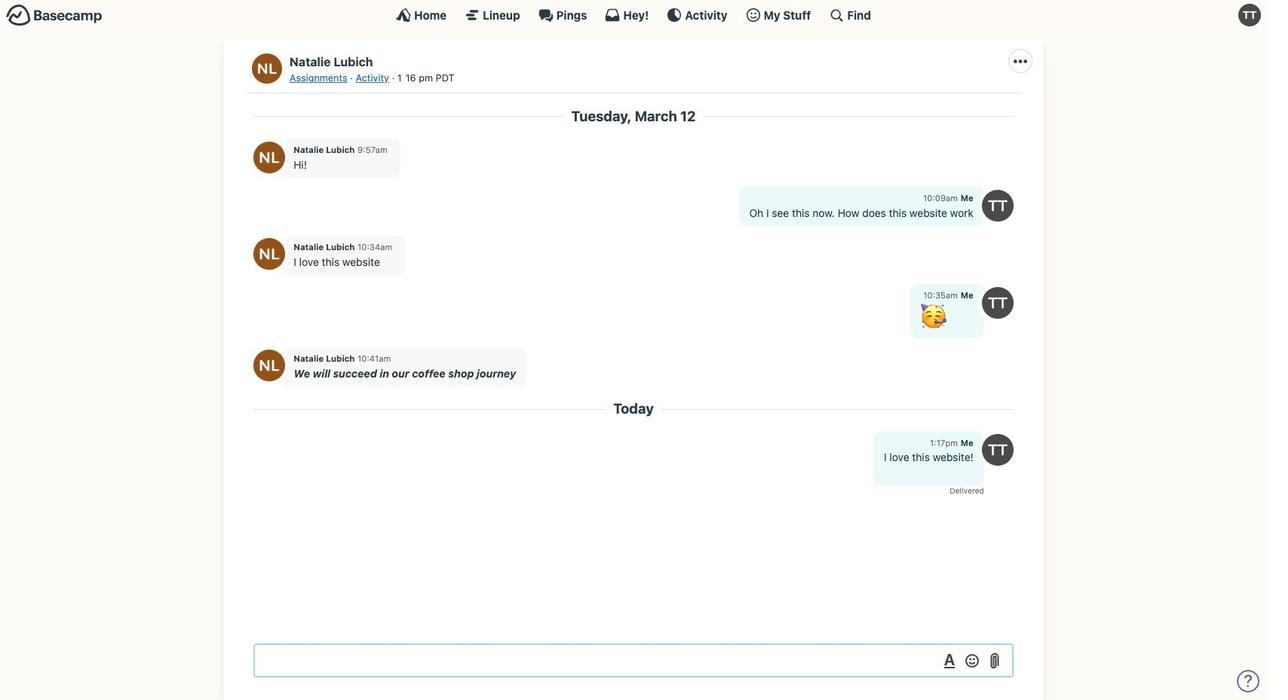 Task type: locate. For each thing, give the bounding box(es) containing it.
switch accounts image
[[6, 4, 103, 27]]

natalie lubich image
[[252, 54, 282, 84], [254, 142, 285, 173]]

9:57am element
[[358, 145, 388, 155]]

1 vertical spatial terry turtle image
[[982, 190, 1014, 222]]

10:41am element
[[358, 354, 391, 364]]

1 natalie lubich image from the top
[[254, 239, 285, 270]]

keyboard shortcut: ⌘ + / image
[[830, 8, 845, 23]]

None text field
[[254, 644, 1014, 678]]

1 vertical spatial natalie lubich image
[[254, 350, 285, 382]]

terry turtle image
[[982, 287, 1014, 319]]

2 natalie lubich image from the top
[[254, 350, 285, 382]]

terry turtle image
[[1239, 4, 1262, 26], [982, 190, 1014, 222], [982, 435, 1014, 466]]

2 vertical spatial terry turtle image
[[982, 435, 1014, 466]]

0 vertical spatial natalie lubich image
[[254, 239, 285, 270]]

natalie lubich image
[[254, 239, 285, 270], [254, 350, 285, 382]]

natalie lubich image for 10:41am element
[[254, 350, 285, 382]]



Task type: vqa. For each thing, say whether or not it's contained in the screenshot.
Natalie Lubich icon
yes



Task type: describe. For each thing, give the bounding box(es) containing it.
1 vertical spatial natalie lubich image
[[254, 142, 285, 173]]

1:17pm element
[[930, 438, 958, 448]]

10:09am element
[[924, 194, 958, 203]]

10:35am element
[[924, 291, 958, 301]]

natalie lubich image for 10:34am element
[[254, 239, 285, 270]]

main element
[[0, 0, 1268, 29]]

0 vertical spatial natalie lubich image
[[252, 54, 282, 84]]

terry turtle image for "10:09am" element
[[982, 190, 1014, 222]]

0 vertical spatial terry turtle image
[[1239, 4, 1262, 26]]

terry turtle image for 1:17pm element
[[982, 435, 1014, 466]]

10:34am element
[[358, 242, 392, 252]]



